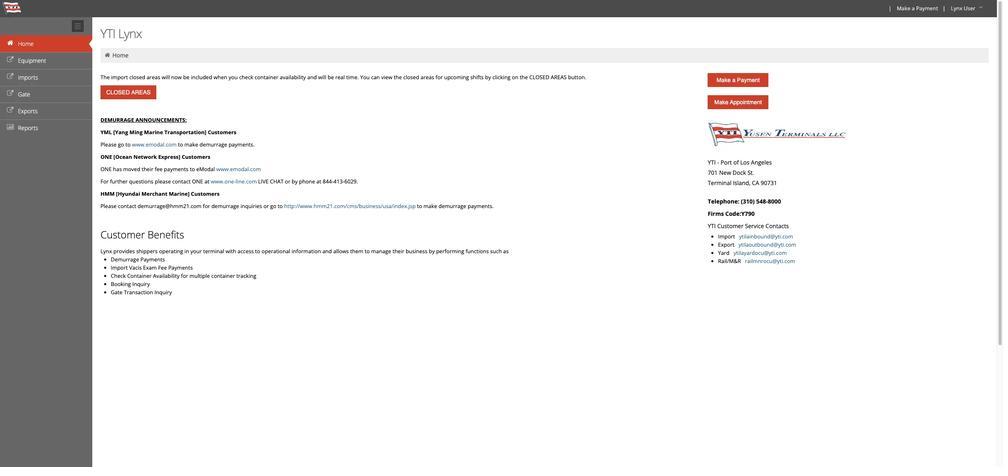 Task type: vqa. For each thing, say whether or not it's contained in the screenshot.


Task type: describe. For each thing, give the bounding box(es) containing it.
yti - port of los angeles 701 new dock st. terminal island, ca 90731
[[708, 158, 777, 187]]

shifts
[[470, 73, 484, 81]]

please contact demurrage@hmm21.com for demurrage inquiries or go to http://www.hmm21.com/cms/business/usa/index.jsp to make demurrage payments.
[[101, 202, 494, 210]]

-
[[718, 158, 719, 166]]

0 horizontal spatial www.emodal.com
[[132, 141, 177, 148]]

view
[[381, 73, 392, 81]]

make appointment
[[715, 99, 762, 105]]

1 horizontal spatial payments
[[168, 264, 193, 271]]

1 horizontal spatial make
[[424, 202, 437, 210]]

multiple
[[190, 272, 210, 279]]

1 | from the left
[[889, 5, 892, 12]]

1 will from the left
[[162, 73, 170, 81]]

the import closed areas will now be included when you check container availability and will be real time.  you can view the closed areas for upcoming shifts by clicking on the closed areas button.
[[101, 73, 587, 81]]

demurrage
[[111, 256, 139, 263]]

0 vertical spatial inquiry
[[132, 280, 150, 288]]

port
[[721, 158, 732, 166]]

new
[[719, 169, 731, 176]]

availability
[[280, 73, 306, 81]]

please for please go to
[[101, 141, 117, 148]]

operational
[[262, 247, 290, 255]]

customers for hmm [hyundai merchant marine] customers
[[191, 190, 220, 197]]

can
[[371, 73, 380, 81]]

0 horizontal spatial payments
[[140, 256, 165, 263]]

demurrage announcements:
[[101, 116, 187, 124]]

container
[[127, 272, 152, 279]]

now
[[171, 73, 182, 81]]

on
[[512, 73, 519, 81]]

home image
[[6, 40, 14, 46]]

2 horizontal spatial for
[[436, 73, 443, 81]]

code:y790
[[726, 210, 755, 218]]

import
[[111, 73, 128, 81]]

further
[[110, 178, 128, 185]]

transaction
[[124, 289, 153, 296]]

such
[[490, 247, 502, 255]]

ytilaoutbound@yti.com
[[739, 241, 797, 248]]

0 vertical spatial make
[[897, 5, 911, 12]]

customer benefits
[[101, 228, 184, 241]]

2 horizontal spatial by
[[485, 73, 491, 81]]

0 vertical spatial payments.
[[229, 141, 255, 148]]

please
[[155, 178, 171, 185]]

emodal
[[196, 165, 215, 173]]

413-
[[334, 178, 345, 185]]

external link image for equipment
[[6, 57, 14, 63]]

548-
[[756, 197, 768, 205]]

0 horizontal spatial and
[[307, 73, 317, 81]]

firms
[[708, 210, 724, 218]]

lynx user
[[951, 5, 976, 12]]

1 horizontal spatial make a payment link
[[894, 0, 941, 17]]

announcements:
[[136, 116, 187, 124]]

2 be from the left
[[328, 73, 334, 81]]

you
[[360, 73, 370, 81]]

1 horizontal spatial container
[[255, 73, 278, 81]]

network
[[134, 153, 157, 160]]

external link image for imports
[[6, 74, 14, 80]]

st.
[[748, 169, 755, 176]]

[ocean
[[114, 153, 132, 160]]

phone
[[299, 178, 315, 185]]

and inside lynx provides shippers operating in your terminal with access to operational information and allows them to manage their business by performing functions such as demurrage payments import vacis exam fee payments check container availability for multiple container tracking booking inquiry gate transaction inquiry
[[323, 247, 332, 255]]

live
[[258, 178, 269, 185]]

gate inside lynx provides shippers operating in your terminal with access to operational information and allows them to manage their business by performing functions such as demurrage payments import vacis exam fee payments check container availability for multiple container tracking booking inquiry gate transaction inquiry
[[111, 289, 123, 296]]

provides
[[113, 247, 135, 255]]

1 vertical spatial make a payment link
[[708, 73, 769, 87]]

2 | from the left
[[943, 5, 946, 12]]

availability
[[153, 272, 180, 279]]

areas
[[551, 73, 567, 81]]

vacis
[[129, 264, 142, 271]]

make inside "link"
[[715, 99, 729, 105]]

http://www.hmm21.com/cms/business/usa/index.jsp link
[[284, 202, 416, 210]]

www.emodal.com link for one has moved their fee payments to emodal www.emodal.com
[[216, 165, 261, 173]]

0 horizontal spatial make
[[184, 141, 198, 148]]

yti customer service contacts
[[708, 222, 789, 230]]

1 vertical spatial for
[[203, 202, 210, 210]]

1 horizontal spatial lynx
[[118, 25, 142, 42]]

as
[[503, 247, 509, 255]]

yti for yti - port of los angeles 701 new dock st. terminal island, ca 90731
[[708, 158, 716, 166]]

fee
[[155, 165, 163, 173]]

reports
[[18, 124, 38, 132]]

ca
[[752, 179, 760, 187]]

lynx user link
[[948, 0, 988, 17]]

8000
[[768, 197, 781, 205]]

1 areas from the left
[[147, 73, 160, 81]]

your
[[191, 247, 202, 255]]

their inside lynx provides shippers operating in your terminal with access to operational information and allows them to manage their business by performing functions such as demurrage payments import vacis exam fee payments check container availability for multiple container tracking booking inquiry gate transaction inquiry
[[393, 247, 404, 255]]

1 horizontal spatial home link
[[112, 51, 129, 59]]

0 vertical spatial gate
[[18, 90, 30, 98]]

1 vertical spatial contact
[[118, 202, 136, 210]]

http://www.hmm21.com/cms/business/usa/index.jsp
[[284, 202, 416, 210]]

0 horizontal spatial customer
[[101, 228, 145, 241]]

yml [yang ming marine transportation] customers
[[101, 128, 237, 136]]

1 at from the left
[[205, 178, 209, 185]]

booking
[[111, 280, 131, 288]]

marine
[[144, 128, 163, 136]]

performing
[[436, 247, 464, 255]]

home image
[[104, 52, 111, 58]]

1 horizontal spatial a
[[912, 5, 915, 12]]

customers for one [ocean network express] customers
[[182, 153, 210, 160]]

one has moved their fee payments to emodal www.emodal.com
[[101, 165, 261, 173]]

dock
[[733, 169, 746, 176]]

1 horizontal spatial or
[[285, 178, 290, 185]]

1 horizontal spatial import
[[718, 233, 735, 240]]

ytilaoutbound@yti.com link
[[739, 241, 797, 248]]

(310)
[[741, 197, 755, 205]]

fee
[[158, 264, 167, 271]]

1 vertical spatial make
[[717, 77, 731, 83]]

equipment
[[18, 57, 46, 64]]

appointment
[[730, 99, 762, 105]]

701
[[708, 169, 718, 176]]

real
[[335, 73, 345, 81]]

1 vertical spatial www.emodal.com
[[216, 165, 261, 173]]

0 vertical spatial customers
[[208, 128, 237, 136]]

for
[[101, 178, 109, 185]]

los
[[741, 158, 750, 166]]

railmnrocu@yti.com
[[745, 257, 795, 265]]

1 closed from the left
[[129, 73, 145, 81]]

one [ocean network express] customers
[[101, 153, 210, 160]]

has
[[113, 165, 122, 173]]

0 vertical spatial their
[[142, 165, 153, 173]]

you
[[229, 73, 238, 81]]

1 vertical spatial go
[[270, 202, 276, 210]]



Task type: locate. For each thing, give the bounding box(es) containing it.
home inside home link
[[18, 40, 34, 48]]

gate down booking
[[111, 289, 123, 296]]

marine]
[[169, 190, 190, 197]]

1 horizontal spatial www.emodal.com link
[[216, 165, 261, 173]]

user
[[964, 5, 976, 12]]

inquiry down container
[[132, 280, 150, 288]]

contacts
[[766, 222, 789, 230]]

home link right home image
[[112, 51, 129, 59]]

www.one-
[[211, 178, 236, 185]]

1 vertical spatial inquiry
[[154, 289, 172, 296]]

1 vertical spatial lynx
[[118, 25, 142, 42]]

1 horizontal spatial and
[[323, 247, 332, 255]]

check
[[239, 73, 253, 81]]

please down yml
[[101, 141, 117, 148]]

closed right the import
[[129, 73, 145, 81]]

external link image up external link icon
[[6, 74, 14, 80]]

2 vertical spatial yti
[[708, 222, 716, 230]]

1 horizontal spatial for
[[203, 202, 210, 210]]

90731
[[761, 179, 777, 187]]

access
[[238, 247, 254, 255]]

0 horizontal spatial by
[[292, 178, 298, 185]]

2 the from the left
[[520, 73, 528, 81]]

payment
[[917, 5, 938, 12], [737, 77, 760, 83]]

1 vertical spatial import
[[111, 264, 128, 271]]

please
[[101, 141, 117, 148], [101, 202, 117, 210]]

inquiries
[[241, 202, 262, 210]]

one left has
[[101, 165, 112, 173]]

terminal
[[203, 247, 224, 255]]

1 vertical spatial payment
[[737, 77, 760, 83]]

1 horizontal spatial |
[[943, 5, 946, 12]]

0 horizontal spatial for
[[181, 272, 188, 279]]

0 vertical spatial or
[[285, 178, 290, 185]]

their left fee
[[142, 165, 153, 173]]

external link image down home icon
[[6, 57, 14, 63]]

import up check
[[111, 264, 128, 271]]

payments up exam
[[140, 256, 165, 263]]

1 horizontal spatial payment
[[917, 5, 938, 12]]

0 horizontal spatial |
[[889, 5, 892, 12]]

time.
[[346, 73, 359, 81]]

2 vertical spatial by
[[429, 247, 435, 255]]

questions
[[129, 178, 153, 185]]

yti for yti customer service contacts
[[708, 222, 716, 230]]

0 vertical spatial yti
[[101, 25, 115, 42]]

container right check
[[255, 73, 278, 81]]

bar chart image
[[6, 124, 14, 130]]

www.emodal.com link up www.one-line.com link at top
[[216, 165, 261, 173]]

www.emodal.com link for to make demurrage payments.
[[132, 141, 177, 148]]

go
[[118, 141, 124, 148], [270, 202, 276, 210]]

external link image inside exports link
[[6, 108, 14, 113]]

for left upcoming
[[436, 73, 443, 81]]

0 horizontal spatial payments.
[[229, 141, 255, 148]]

0 vertical spatial go
[[118, 141, 124, 148]]

yti inside yti - port of los angeles 701 new dock st. terminal island, ca 90731
[[708, 158, 716, 166]]

please go to www.emodal.com to make demurrage payments.
[[101, 141, 255, 148]]

of
[[734, 158, 739, 166]]

0 horizontal spatial home link
[[0, 35, 92, 52]]

closed
[[530, 73, 550, 81]]

1 vertical spatial home
[[112, 51, 129, 59]]

1 horizontal spatial the
[[520, 73, 528, 81]]

1 vertical spatial container
[[211, 272, 235, 279]]

0 vertical spatial external link image
[[6, 57, 14, 63]]

lynx inside lynx user link
[[951, 5, 963, 12]]

0 horizontal spatial www.emodal.com link
[[132, 141, 177, 148]]

ytilainbound@yti.com
[[739, 233, 793, 240]]

1 vertical spatial by
[[292, 178, 298, 185]]

0 vertical spatial a
[[912, 5, 915, 12]]

2 vertical spatial make
[[715, 99, 729, 105]]

a
[[912, 5, 915, 12], [733, 77, 736, 83]]

transportation]
[[164, 128, 207, 136]]

yti for yti lynx
[[101, 25, 115, 42]]

0 vertical spatial for
[[436, 73, 443, 81]]

areas left upcoming
[[421, 73, 434, 81]]

2 please from the top
[[101, 202, 117, 210]]

to
[[125, 141, 131, 148], [178, 141, 183, 148], [190, 165, 195, 173], [278, 202, 283, 210], [417, 202, 422, 210], [255, 247, 260, 255], [365, 247, 370, 255]]

exam
[[143, 264, 157, 271]]

0 vertical spatial make a payment link
[[894, 0, 941, 17]]

|
[[889, 5, 892, 12], [943, 5, 946, 12]]

1 horizontal spatial home
[[112, 51, 129, 59]]

0 vertical spatial make
[[184, 141, 198, 148]]

0 horizontal spatial be
[[183, 73, 190, 81]]

make appointment link
[[708, 95, 769, 109]]

contact down one has moved their fee payments to emodal www.emodal.com
[[172, 178, 191, 185]]

by left phone
[[292, 178, 298, 185]]

firms code:y790
[[708, 210, 755, 218]]

benefits
[[148, 228, 184, 241]]

island,
[[733, 179, 751, 187]]

demurrage@hmm21.com
[[138, 202, 202, 210]]

0 vertical spatial lynx
[[951, 5, 963, 12]]

0 horizontal spatial go
[[118, 141, 124, 148]]

operating
[[159, 247, 183, 255]]

lynx provides shippers operating in your terminal with access to operational information and allows them to manage their business by performing functions such as demurrage payments import vacis exam fee payments check container availability for multiple container tracking booking inquiry gate transaction inquiry
[[101, 247, 509, 296]]

go down [yang
[[118, 141, 124, 148]]

railmnrocu@yti.com link
[[745, 257, 795, 265]]

1 vertical spatial and
[[323, 247, 332, 255]]

at left 844-
[[317, 178, 321, 185]]

external link image inside imports link
[[6, 74, 14, 80]]

at down 'emodal' on the top of page
[[205, 178, 209, 185]]

external link image
[[6, 57, 14, 63], [6, 74, 14, 80], [6, 108, 14, 113]]

1 vertical spatial a
[[733, 77, 736, 83]]

2 closed from the left
[[403, 73, 419, 81]]

by right shifts
[[485, 73, 491, 81]]

1 vertical spatial gate
[[111, 289, 123, 296]]

import up the export
[[718, 233, 735, 240]]

home link
[[0, 35, 92, 52], [112, 51, 129, 59]]

yti down 'firms'
[[708, 222, 716, 230]]

1 horizontal spatial closed
[[403, 73, 419, 81]]

2 areas from the left
[[421, 73, 434, 81]]

hmm
[[101, 190, 115, 197]]

the right on
[[520, 73, 528, 81]]

be right now
[[183, 73, 190, 81]]

export
[[718, 241, 737, 248]]

go right inquiries
[[270, 202, 276, 210]]

customers
[[208, 128, 237, 136], [182, 153, 210, 160], [191, 190, 220, 197]]

yti lynx
[[101, 25, 142, 42]]

or right inquiries
[[264, 202, 269, 210]]

2 at from the left
[[317, 178, 321, 185]]

2 will from the left
[[318, 73, 326, 81]]

payment left the lynx user
[[917, 5, 938, 12]]

yti left -
[[708, 158, 716, 166]]

1 vertical spatial payments.
[[468, 202, 494, 210]]

allows
[[333, 247, 349, 255]]

1 vertical spatial make
[[424, 202, 437, 210]]

home right home image
[[112, 51, 129, 59]]

one down 'emodal' on the top of page
[[192, 178, 203, 185]]

0 vertical spatial and
[[307, 73, 317, 81]]

3 external link image from the top
[[6, 108, 14, 113]]

rail/m&r
[[718, 257, 744, 265]]

merchant
[[142, 190, 167, 197]]

2 horizontal spatial lynx
[[951, 5, 963, 12]]

make
[[897, 5, 911, 12], [717, 77, 731, 83], [715, 99, 729, 105]]

exports
[[18, 107, 38, 115]]

0 vertical spatial www.emodal.com
[[132, 141, 177, 148]]

or right chat
[[285, 178, 290, 185]]

angeles
[[751, 158, 772, 166]]

1 horizontal spatial customer
[[718, 222, 744, 230]]

www.emodal.com up www.one-line.com link at top
[[216, 165, 261, 173]]

angle down image
[[977, 5, 985, 10]]

closed right view
[[403, 73, 419, 81]]

gate right external link icon
[[18, 90, 30, 98]]

by
[[485, 73, 491, 81], [292, 178, 298, 185], [429, 247, 435, 255]]

reports link
[[0, 119, 92, 136]]

home link up equipment
[[0, 35, 92, 52]]

customers down 'www.one-'
[[191, 190, 220, 197]]

www.emodal.com down marine
[[132, 141, 177, 148]]

import
[[718, 233, 735, 240], [111, 264, 128, 271]]

yard
[[718, 249, 733, 257]]

be left real
[[328, 73, 334, 81]]

0 vertical spatial by
[[485, 73, 491, 81]]

2 external link image from the top
[[6, 74, 14, 80]]

home right home icon
[[18, 40, 34, 48]]

0 horizontal spatial payment
[[737, 77, 760, 83]]

imports
[[18, 73, 38, 81]]

included
[[191, 73, 212, 81]]

customers right transportation] at the top left of page
[[208, 128, 237, 136]]

1 horizontal spatial will
[[318, 73, 326, 81]]

yti up home image
[[101, 25, 115, 42]]

container inside lynx provides shippers operating in your terminal with access to operational information and allows them to manage their business by performing functions such as demurrage payments import vacis exam fee payments check container availability for multiple container tracking booking inquiry gate transaction inquiry
[[211, 272, 235, 279]]

make a payment link
[[894, 0, 941, 17], [708, 73, 769, 87]]

for down the for further questions please contact one at www.one-line.com live chat or by phone at 844-413-6029.
[[203, 202, 210, 210]]

0 horizontal spatial lynx
[[101, 247, 112, 255]]

contact down [hyundai
[[118, 202, 136, 210]]

0 horizontal spatial make a payment
[[717, 77, 760, 83]]

1 vertical spatial external link image
[[6, 74, 14, 80]]

button.
[[568, 73, 587, 81]]

please down hmm
[[101, 202, 117, 210]]

1 vertical spatial make a payment
[[717, 77, 760, 83]]

0 vertical spatial please
[[101, 141, 117, 148]]

their right manage
[[393, 247, 404, 255]]

imports link
[[0, 69, 92, 86]]

1 the from the left
[[394, 73, 402, 81]]

customer down firms code:y790
[[718, 222, 744, 230]]

external link image
[[6, 91, 14, 96]]

external link image for exports
[[6, 108, 14, 113]]

at
[[205, 178, 209, 185], [317, 178, 321, 185]]

import inside lynx provides shippers operating in your terminal with access to operational information and allows them to manage their business by performing functions such as demurrage payments import vacis exam fee payments check container availability for multiple container tracking booking inquiry gate transaction inquiry
[[111, 264, 128, 271]]

0 horizontal spatial make a payment link
[[708, 73, 769, 87]]

ytilayardocu@yti.com
[[734, 249, 787, 257]]

1 please from the top
[[101, 141, 117, 148]]

0 vertical spatial payments
[[140, 256, 165, 263]]

1 vertical spatial payments
[[168, 264, 193, 271]]

0 horizontal spatial contact
[[118, 202, 136, 210]]

in
[[185, 247, 189, 255]]

1 horizontal spatial be
[[328, 73, 334, 81]]

www.emodal.com link down marine
[[132, 141, 177, 148]]

None submit
[[101, 85, 156, 99]]

0 horizontal spatial home
[[18, 40, 34, 48]]

inquiry down the availability
[[154, 289, 172, 296]]

1 horizontal spatial go
[[270, 202, 276, 210]]

lynx for user
[[951, 5, 963, 12]]

0 horizontal spatial container
[[211, 272, 235, 279]]

1 vertical spatial or
[[264, 202, 269, 210]]

will left now
[[162, 73, 170, 81]]

1 vertical spatial customers
[[182, 153, 210, 160]]

payments up the availability
[[168, 264, 193, 271]]

1 vertical spatial yti
[[708, 158, 716, 166]]

tracking
[[236, 272, 256, 279]]

payment up appointment
[[737, 77, 760, 83]]

by inside lynx provides shippers operating in your terminal with access to operational information and allows them to manage their business by performing functions such as demurrage payments import vacis exam fee payments check container availability for multiple container tracking booking inquiry gate transaction inquiry
[[429, 247, 435, 255]]

1 vertical spatial one
[[101, 165, 112, 173]]

and left allows
[[323, 247, 332, 255]]

1 external link image from the top
[[6, 57, 14, 63]]

0 vertical spatial payment
[[917, 5, 938, 12]]

[hyundai
[[116, 190, 140, 197]]

0 vertical spatial one
[[101, 153, 112, 160]]

by right the business
[[429, 247, 435, 255]]

1 vertical spatial www.emodal.com link
[[216, 165, 261, 173]]

1 be from the left
[[183, 73, 190, 81]]

line.com
[[236, 178, 257, 185]]

one for one [ocean network express] customers
[[101, 153, 112, 160]]

0 horizontal spatial their
[[142, 165, 153, 173]]

customer up provides
[[101, 228, 145, 241]]

container left the tracking
[[211, 272, 235, 279]]

ytilayardocu@yti.com link
[[734, 249, 787, 257]]

telephone: (310) 548-8000
[[708, 197, 781, 205]]

will left real
[[318, 73, 326, 81]]

6029.
[[345, 178, 358, 185]]

1 horizontal spatial their
[[393, 247, 404, 255]]

check
[[111, 272, 126, 279]]

express]
[[158, 153, 180, 160]]

lynx inside lynx provides shippers operating in your terminal with access to operational information and allows them to manage their business by performing functions such as demurrage payments import vacis exam fee payments check container availability for multiple container tracking booking inquiry gate transaction inquiry
[[101, 247, 112, 255]]

telephone:
[[708, 197, 740, 205]]

external link image down external link icon
[[6, 108, 14, 113]]

demurrage
[[101, 116, 134, 124]]

for further questions please contact one at www.one-line.com live chat or by phone at 844-413-6029.
[[101, 178, 358, 185]]

equipment link
[[0, 52, 92, 69]]

the right view
[[394, 73, 402, 81]]

external link image inside equipment link
[[6, 57, 14, 63]]

0 vertical spatial make a payment
[[897, 5, 938, 12]]

please for please contact demurrage@hmm21.com for demurrage inquiries or go to
[[101, 202, 117, 210]]

0 horizontal spatial will
[[162, 73, 170, 81]]

customers up 'emodal' on the top of page
[[182, 153, 210, 160]]

1 horizontal spatial by
[[429, 247, 435, 255]]

0 vertical spatial home
[[18, 40, 34, 48]]

1 horizontal spatial www.emodal.com
[[216, 165, 261, 173]]

service
[[745, 222, 764, 230]]

2 vertical spatial one
[[192, 178, 203, 185]]

for left multiple
[[181, 272, 188, 279]]

areas left now
[[147, 73, 160, 81]]

for
[[436, 73, 443, 81], [203, 202, 210, 210], [181, 272, 188, 279]]

and right availability
[[307, 73, 317, 81]]

0 horizontal spatial a
[[733, 77, 736, 83]]

for inside lynx provides shippers operating in your terminal with access to operational information and allows them to manage their business by performing functions such as demurrage payments import vacis exam fee payments check container availability for multiple container tracking booking inquiry gate transaction inquiry
[[181, 272, 188, 279]]

one for one has moved their fee payments to emodal www.emodal.com
[[101, 165, 112, 173]]

lynx for provides
[[101, 247, 112, 255]]

0 horizontal spatial at
[[205, 178, 209, 185]]

2 vertical spatial external link image
[[6, 108, 14, 113]]

0 horizontal spatial the
[[394, 73, 402, 81]]

0 vertical spatial contact
[[172, 178, 191, 185]]

www.emodal.com link
[[132, 141, 177, 148], [216, 165, 261, 173]]

[yang
[[113, 128, 128, 136]]

0 horizontal spatial areas
[[147, 73, 160, 81]]

one left the [ocean
[[101, 153, 112, 160]]

the
[[101, 73, 110, 81]]

payments
[[164, 165, 189, 173]]

1 vertical spatial please
[[101, 202, 117, 210]]



